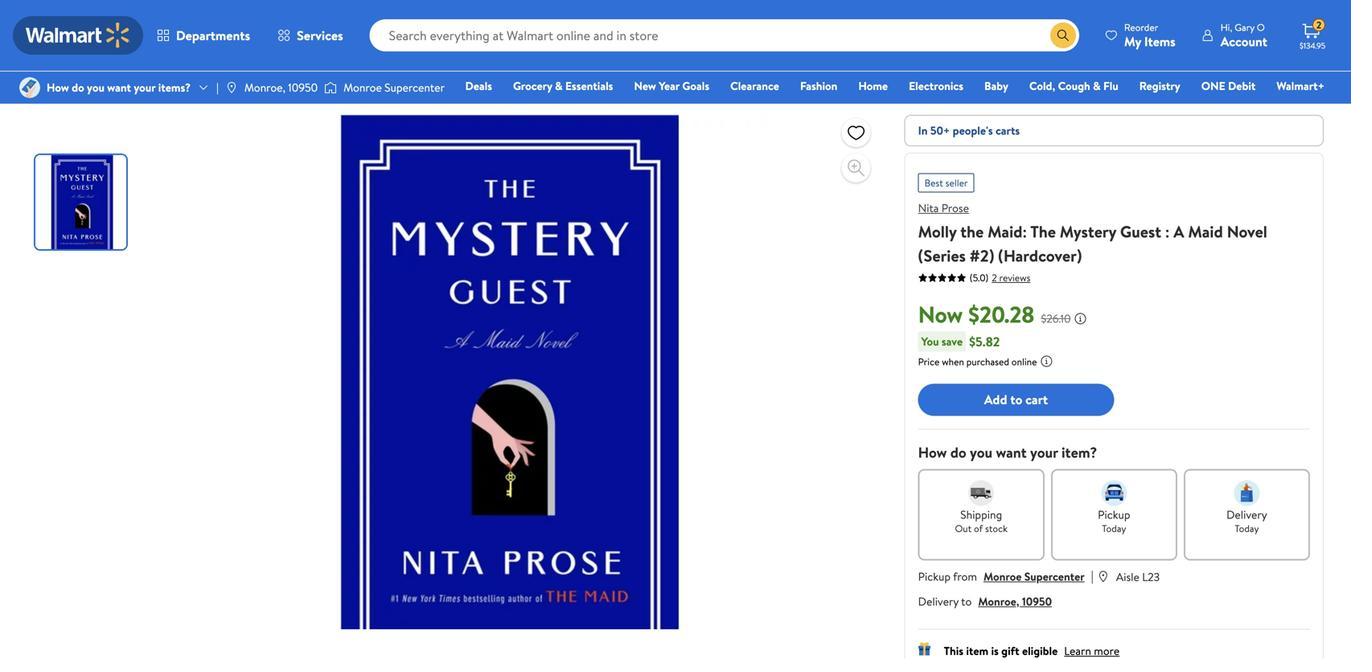 Task type: vqa. For each thing, say whether or not it's contained in the screenshot.
Sort And Filter Section element
no



Task type: describe. For each thing, give the bounding box(es) containing it.
2 / from the left
[[208, 19, 212, 34]]

literature
[[74, 19, 122, 34]]

this
[[945, 644, 964, 659]]

how do you want your items?
[[47, 80, 191, 95]]

in 50+ people's carts
[[919, 123, 1021, 138]]

cart
[[1026, 391, 1049, 409]]

2 reviews link
[[989, 271, 1031, 285]]

purchased
[[967, 355, 1010, 369]]

more
[[1095, 644, 1120, 659]]

supercenter inside pickup from monroe supercenter |
[[1025, 569, 1085, 585]]

now
[[919, 299, 964, 330]]

seller
[[946, 176, 969, 190]]

(5.0) 2 reviews
[[970, 271, 1031, 285]]

home link
[[852, 77, 896, 95]]

today for delivery
[[1236, 522, 1260, 536]]

fashion link
[[793, 77, 845, 95]]

0 horizontal spatial 2
[[992, 271, 998, 285]]

how for how do you want your items?
[[47, 80, 69, 95]]

 image for how do you want your items?
[[19, 77, 40, 98]]

1 / from the left
[[63, 19, 68, 34]]

electronics
[[909, 78, 964, 94]]

l23
[[1143, 570, 1161, 585]]

delivery to monroe, 10950
[[919, 594, 1053, 610]]

eligible
[[1023, 644, 1058, 659]]

molly the maid: the mystery guest : a maid novel (series #2) (hardcover) - image 1 of 1 image
[[35, 155, 130, 249]]

item?
[[1062, 443, 1098, 463]]

your for items?
[[134, 80, 156, 95]]

items
[[1145, 33, 1176, 50]]

nita
[[919, 200, 939, 216]]

departments button
[[143, 16, 264, 55]]

deals link
[[458, 77, 500, 95]]

grocery & essentials link
[[506, 77, 621, 95]]

#2)
[[970, 245, 995, 267]]

Walmart Site-Wide search field
[[370, 19, 1080, 52]]

when
[[943, 355, 965, 369]]

$5.82
[[970, 333, 1001, 351]]

1 horizontal spatial |
[[1092, 568, 1094, 585]]

gift
[[1002, 644, 1020, 659]]

:
[[1166, 221, 1170, 243]]

nita prose link
[[919, 200, 970, 216]]

from
[[954, 569, 978, 585]]

goals
[[683, 78, 710, 94]]

do for how do you want your item?
[[951, 443, 967, 463]]

shipping out of stock
[[956, 507, 1008, 536]]

in
[[919, 123, 928, 138]]

clearance
[[731, 78, 780, 94]]

0 vertical spatial 2
[[1317, 18, 1322, 32]]

1 vertical spatial 10950
[[1023, 594, 1053, 610]]

0 horizontal spatial 10950
[[288, 80, 318, 95]]

hi, gary o account
[[1221, 21, 1268, 50]]

a
[[1174, 221, 1185, 243]]

essentials
[[566, 78, 614, 94]]

one debit link
[[1195, 77, 1264, 95]]

zoom image modal image
[[847, 159, 866, 178]]

novel
[[1228, 221, 1268, 243]]

learn
[[1065, 644, 1092, 659]]

literature & fiction books link
[[74, 19, 201, 34]]

o
[[1258, 21, 1266, 34]]

new
[[634, 78, 657, 94]]

this item is gift eligible learn more
[[945, 644, 1120, 659]]

monroe inside pickup from monroe supercenter |
[[984, 569, 1022, 585]]

you save $5.82
[[922, 333, 1001, 351]]

year
[[659, 78, 680, 94]]

shipping
[[961, 507, 1003, 523]]

0 vertical spatial supercenter
[[385, 80, 445, 95]]

(5.0)
[[970, 271, 989, 285]]

1 horizontal spatial &
[[555, 78, 563, 94]]

flu
[[1104, 78, 1119, 94]]

intent image for pickup image
[[1102, 481, 1128, 506]]

$20.28
[[969, 299, 1035, 330]]

best seller
[[925, 176, 969, 190]]

ad disclaimer and feedback image
[[1312, 65, 1325, 78]]

walmart+
[[1277, 78, 1325, 94]]

add to favorites list, molly the maid: the mystery guest : a maid novel (series #2) (hardcover) image
[[847, 123, 866, 143]]

$134.95
[[1300, 40, 1326, 51]]

delivery for to
[[919, 594, 959, 610]]

out
[[956, 522, 972, 536]]

(hardcover)
[[999, 245, 1083, 267]]

debit
[[1229, 78, 1256, 94]]

today for pickup
[[1103, 522, 1127, 536]]

deals
[[466, 78, 492, 94]]

molly
[[919, 221, 957, 243]]

aisle
[[1117, 570, 1140, 585]]

delivery for today
[[1227, 507, 1268, 523]]

fiction novels link
[[218, 19, 288, 34]]

0 horizontal spatial |
[[216, 80, 219, 95]]

pickup for pickup from monroe supercenter |
[[919, 569, 951, 585]]

reorder my items
[[1125, 21, 1176, 50]]

you
[[922, 334, 940, 349]]

monroe supercenter button
[[984, 569, 1085, 585]]

maid:
[[988, 221, 1028, 243]]

reviews
[[1000, 271, 1031, 285]]

services
[[297, 27, 343, 44]]

books link
[[27, 19, 57, 34]]

aisle l23
[[1117, 570, 1161, 585]]

new year goals
[[634, 78, 710, 94]]



Task type: locate. For each thing, give the bounding box(es) containing it.
want left items?
[[107, 80, 131, 95]]

1 horizontal spatial pickup
[[1099, 507, 1131, 523]]

/ left fiction novels link
[[208, 19, 212, 34]]

walmart image
[[26, 23, 130, 48]]

0 horizontal spatial your
[[134, 80, 156, 95]]

you for how do you want your items?
[[87, 80, 105, 95]]

nita prose molly the maid: the mystery guest : a maid novel (series #2) (hardcover)
[[919, 200, 1268, 267]]

10950 down monroe supercenter button
[[1023, 594, 1053, 610]]

2
[[1317, 18, 1322, 32], [992, 271, 998, 285]]

|
[[216, 80, 219, 95], [1092, 568, 1094, 585]]

1 vertical spatial to
[[962, 594, 972, 610]]

1 horizontal spatial /
[[208, 19, 212, 34]]

carts
[[996, 123, 1021, 138]]

books up items?
[[172, 19, 201, 34]]

1 vertical spatial monroe
[[984, 569, 1022, 585]]

to for add
[[1011, 391, 1023, 409]]

0 vertical spatial want
[[107, 80, 131, 95]]

2 novels from the left
[[346, 19, 379, 34]]

1 vertical spatial your
[[1031, 443, 1059, 463]]

0 horizontal spatial &
[[125, 19, 133, 34]]

pickup down intent image for pickup
[[1099, 507, 1131, 523]]

0 horizontal spatial /
[[63, 19, 68, 34]]

0 vertical spatial your
[[134, 80, 156, 95]]

0 vertical spatial pickup
[[1099, 507, 1131, 523]]

1 horizontal spatial monroe,
[[979, 594, 1020, 610]]

baby
[[985, 78, 1009, 94]]

1 horizontal spatial fiction
[[218, 19, 252, 34]]

cough
[[1059, 78, 1091, 94]]

pickup left from
[[919, 569, 951, 585]]

do up shipping at the bottom
[[951, 443, 967, 463]]

you
[[87, 80, 105, 95], [971, 443, 993, 463]]

novels left services
[[255, 19, 288, 34]]

0 horizontal spatial to
[[962, 594, 972, 610]]

0 vertical spatial you
[[87, 80, 105, 95]]

3 / from the left
[[294, 19, 299, 34]]

monroe down literary novels "link"
[[344, 80, 382, 95]]

0 vertical spatial how
[[47, 80, 69, 95]]

1 horizontal spatial your
[[1031, 443, 1059, 463]]

items?
[[158, 80, 191, 95]]

1 horizontal spatial books
[[172, 19, 201, 34]]

your left items?
[[134, 80, 156, 95]]

(series
[[919, 245, 966, 267]]

my
[[1125, 33, 1142, 50]]

want for item?
[[997, 443, 1027, 463]]

add to cart button
[[919, 384, 1115, 416]]

1 vertical spatial |
[[1092, 568, 1094, 585]]

1 today from the left
[[1103, 522, 1127, 536]]

add to cart
[[985, 391, 1049, 409]]

novels right literary
[[346, 19, 379, 34]]

monroe up monroe, 10950 button
[[984, 569, 1022, 585]]

to
[[1011, 391, 1023, 409], [962, 594, 972, 610]]

1 vertical spatial supercenter
[[1025, 569, 1085, 585]]

intent image for delivery image
[[1235, 481, 1261, 506]]

0 horizontal spatial supercenter
[[385, 80, 445, 95]]

1 horizontal spatial monroe
[[984, 569, 1022, 585]]

 image
[[225, 81, 238, 94]]

1 novels from the left
[[255, 19, 288, 34]]

reorder
[[1125, 21, 1159, 34]]

now $20.28
[[919, 299, 1035, 330]]

supercenter left deals link
[[385, 80, 445, 95]]

one debit
[[1202, 78, 1256, 94]]

0 horizontal spatial you
[[87, 80, 105, 95]]

want down the 'add to cart' button
[[997, 443, 1027, 463]]

 image right "monroe, 10950"
[[324, 80, 337, 96]]

0 horizontal spatial want
[[107, 80, 131, 95]]

1 vertical spatial monroe,
[[979, 594, 1020, 610]]

0 vertical spatial do
[[72, 80, 84, 95]]

fiction right literature on the left
[[135, 19, 169, 34]]

1 horizontal spatial to
[[1011, 391, 1023, 409]]

2 horizontal spatial &
[[1094, 78, 1101, 94]]

monroe,
[[245, 80, 286, 95], [979, 594, 1020, 610]]

home
[[859, 78, 888, 94]]

departments
[[176, 27, 250, 44]]

legal information image
[[1041, 355, 1054, 368]]

to for delivery
[[962, 594, 972, 610]]

learn more about strikethrough prices image
[[1075, 312, 1088, 325]]

& right literature on the left
[[125, 19, 133, 34]]

1 vertical spatial you
[[971, 443, 993, 463]]

2 right (5.0)
[[992, 271, 998, 285]]

do for how do you want your items?
[[72, 80, 84, 95]]

1 vertical spatial pickup
[[919, 569, 951, 585]]

0 vertical spatial |
[[216, 80, 219, 95]]

gifting made easy image
[[919, 643, 932, 656]]

the
[[1031, 221, 1057, 243]]

how
[[47, 80, 69, 95], [919, 443, 948, 463]]

add
[[985, 391, 1008, 409]]

to inside the 'add to cart' button
[[1011, 391, 1023, 409]]

1 vertical spatial how
[[919, 443, 948, 463]]

| left aisle
[[1092, 568, 1094, 585]]

$26.10
[[1042, 311, 1072, 327]]

you down walmart image
[[87, 80, 105, 95]]

1 vertical spatial want
[[997, 443, 1027, 463]]

 image down books link
[[19, 77, 40, 98]]

0 vertical spatial delivery
[[1227, 507, 1268, 523]]

0 horizontal spatial delivery
[[919, 594, 959, 610]]

to left cart
[[1011, 391, 1023, 409]]

& right grocery
[[555, 78, 563, 94]]

fashion
[[801, 78, 838, 94]]

10950 down services 'popup button'
[[288, 80, 318, 95]]

pickup for pickup today
[[1099, 507, 1131, 523]]

item
[[967, 644, 989, 659]]

account
[[1221, 33, 1268, 50]]

0 horizontal spatial fiction
[[135, 19, 169, 34]]

hi,
[[1221, 21, 1233, 34]]

0 horizontal spatial novels
[[255, 19, 288, 34]]

1 fiction from the left
[[135, 19, 169, 34]]

do down walmart image
[[72, 80, 84, 95]]

0 horizontal spatial monroe,
[[245, 80, 286, 95]]

do
[[72, 80, 84, 95], [951, 443, 967, 463]]

delivery down from
[[919, 594, 959, 610]]

to down from
[[962, 594, 972, 610]]

0 vertical spatial 10950
[[288, 80, 318, 95]]

search icon image
[[1057, 29, 1070, 42]]

1 horizontal spatial  image
[[324, 80, 337, 96]]

| right items?
[[216, 80, 219, 95]]

1 vertical spatial 2
[[992, 271, 998, 285]]

one
[[1202, 78, 1226, 94]]

1 horizontal spatial novels
[[346, 19, 379, 34]]

2 books from the left
[[172, 19, 201, 34]]

2 fiction from the left
[[218, 19, 252, 34]]

electronics link
[[902, 77, 971, 95]]

/ right books link
[[63, 19, 68, 34]]

/ left literary
[[294, 19, 299, 34]]

cold, cough & flu
[[1030, 78, 1119, 94]]

1 horizontal spatial supercenter
[[1025, 569, 1085, 585]]

books left literature on the left
[[27, 19, 57, 34]]

you up intent image for shipping
[[971, 443, 993, 463]]

1 horizontal spatial 2
[[1317, 18, 1322, 32]]

& left flu
[[1094, 78, 1101, 94]]

your left item?
[[1031, 443, 1059, 463]]

mystery
[[1060, 221, 1117, 243]]

1 vertical spatial delivery
[[919, 594, 959, 610]]

1 horizontal spatial do
[[951, 443, 967, 463]]

your for item?
[[1031, 443, 1059, 463]]

1 vertical spatial do
[[951, 443, 967, 463]]

0 horizontal spatial how
[[47, 80, 69, 95]]

supercenter up monroe, 10950 button
[[1025, 569, 1085, 585]]

monroe, down fiction novels link
[[245, 80, 286, 95]]

1 horizontal spatial today
[[1236, 522, 1260, 536]]

today down intent image for delivery
[[1236, 522, 1260, 536]]

monroe, 10950
[[245, 80, 318, 95]]

1 horizontal spatial you
[[971, 443, 993, 463]]

today inside pickup today
[[1103, 522, 1127, 536]]

&
[[125, 19, 133, 34], [555, 78, 563, 94], [1094, 78, 1101, 94]]

0 horizontal spatial monroe
[[344, 80, 382, 95]]

sponsored
[[1264, 65, 1309, 78]]

new year goals link
[[627, 77, 717, 95]]

0 horizontal spatial do
[[72, 80, 84, 95]]

clearance link
[[724, 77, 787, 95]]

today down intent image for pickup
[[1103, 522, 1127, 536]]

0 horizontal spatial books
[[27, 19, 57, 34]]

0 horizontal spatial  image
[[19, 77, 40, 98]]

is
[[992, 644, 999, 659]]

2 today from the left
[[1236, 522, 1260, 536]]

grocery
[[513, 78, 553, 94]]

delivery
[[1227, 507, 1268, 523], [919, 594, 959, 610]]

fiction left services 'popup button'
[[218, 19, 252, 34]]

pickup from monroe supercenter |
[[919, 568, 1094, 585]]

price when purchased online
[[919, 355, 1038, 369]]

pickup
[[1099, 507, 1131, 523], [919, 569, 951, 585]]

 image for monroe supercenter
[[324, 80, 337, 96]]

walmart+ link
[[1270, 77, 1333, 95]]

how for how do you want your item?
[[919, 443, 948, 463]]

cold,
[[1030, 78, 1056, 94]]

learn more button
[[1065, 644, 1120, 659]]

pickup today
[[1099, 507, 1131, 536]]

services button
[[264, 16, 357, 55]]

save
[[942, 334, 963, 349]]

/
[[63, 19, 68, 34], [208, 19, 212, 34], [294, 19, 299, 34]]

how do you want your item?
[[919, 443, 1098, 463]]

online
[[1012, 355, 1038, 369]]

literary
[[305, 19, 343, 34]]

price
[[919, 355, 940, 369]]

& inside 'link'
[[1094, 78, 1101, 94]]

Search search field
[[370, 19, 1080, 52]]

today inside delivery today
[[1236, 522, 1260, 536]]

prose
[[942, 200, 970, 216]]

literary novels link
[[305, 19, 379, 34]]

stock
[[986, 522, 1008, 536]]

delivery today
[[1227, 507, 1268, 536]]

1 horizontal spatial how
[[919, 443, 948, 463]]

0 vertical spatial monroe,
[[245, 80, 286, 95]]

1 horizontal spatial want
[[997, 443, 1027, 463]]

2 horizontal spatial /
[[294, 19, 299, 34]]

delivery down intent image for delivery
[[1227, 507, 1268, 523]]

maid
[[1189, 221, 1224, 243]]

1 horizontal spatial 10950
[[1023, 594, 1053, 610]]

baby link
[[978, 77, 1016, 95]]

you for how do you want your item?
[[971, 443, 993, 463]]

cold, cough & flu link
[[1023, 77, 1126, 95]]

grocery & essentials
[[513, 78, 614, 94]]

monroe, down pickup from monroe supercenter |
[[979, 594, 1020, 610]]

0 vertical spatial monroe
[[344, 80, 382, 95]]

0 vertical spatial to
[[1011, 391, 1023, 409]]

pickup inside pickup from monroe supercenter |
[[919, 569, 951, 585]]

molly the maid: the mystery guest : a maid novel (series #2) (hardcover) image
[[253, 115, 768, 630]]

1 horizontal spatial delivery
[[1227, 507, 1268, 523]]

books / literature & fiction books / fiction novels / literary novels
[[27, 19, 379, 34]]

0 horizontal spatial today
[[1103, 522, 1127, 536]]

intent image for shipping image
[[969, 481, 995, 506]]

want for items?
[[107, 80, 131, 95]]

people's
[[953, 123, 994, 138]]

monroe, 10950 button
[[979, 594, 1053, 610]]

0 horizontal spatial pickup
[[919, 569, 951, 585]]

1 books from the left
[[27, 19, 57, 34]]

2 up the '$134.95'
[[1317, 18, 1322, 32]]

 image
[[19, 77, 40, 98], [324, 80, 337, 96]]



